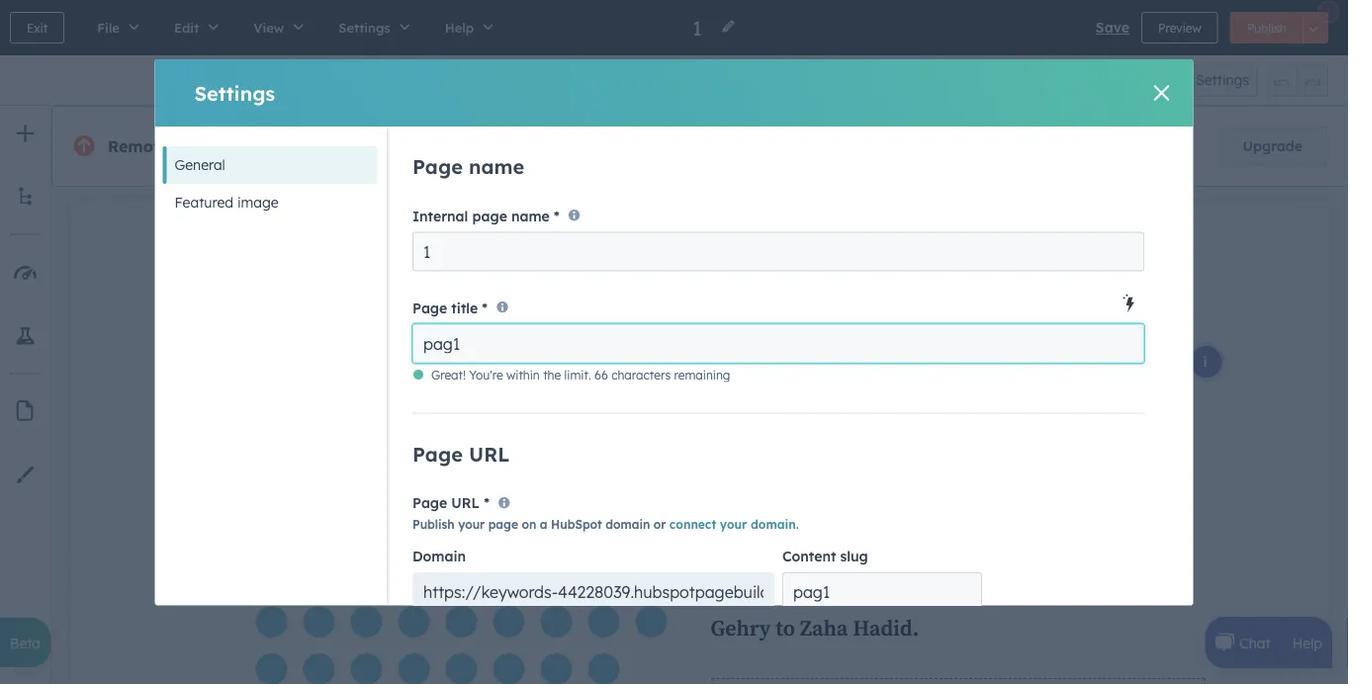 Task type: describe. For each thing, give the bounding box(es) containing it.
general
[[175, 156, 225, 174]]

dialog containing settings
[[155, 59, 1194, 685]]

suite
[[777, 138, 810, 155]]

0 vertical spatial url
[[469, 442, 509, 467]]

remove the hubspot logo from your landing pages.
[[108, 137, 528, 156]]

preview
[[1159, 20, 1202, 35]]

hubspot inside dialog
[[551, 517, 602, 532]]

settings inside settings button
[[1196, 71, 1250, 89]]

on
[[521, 517, 536, 532]]

1 horizontal spatial your
[[458, 517, 485, 532]]

slug
[[840, 548, 868, 566]]

1 group from the left
[[630, 63, 708, 97]]

connect your domain. link
[[669, 517, 799, 532]]

0 horizontal spatial your
[[366, 137, 404, 156]]

2 page url from the top
[[412, 495, 479, 512]]

help
[[1293, 635, 1323, 652]]

save button
[[1096, 16, 1130, 40]]

with
[[712, 138, 739, 155]]

close image
[[1154, 85, 1170, 101]]

crm
[[743, 138, 773, 155]]

0 horizontal spatial the
[[177, 137, 202, 156]]

upgrade link
[[1219, 127, 1328, 166]]

exit
[[27, 20, 48, 35]]

0 vertical spatial hubspot
[[207, 137, 277, 156]]

landing
[[409, 137, 470, 156]]

0 vertical spatial page
[[472, 207, 507, 224]]

publish button
[[1231, 12, 1304, 44]]

featured
[[175, 194, 233, 211]]

1 vertical spatial name
[[511, 207, 549, 224]]

features
[[654, 138, 708, 155]]

great! you're within the limit. 66 characters remaining
[[431, 368, 730, 383]]

content slug
[[782, 548, 868, 566]]

publish for publish
[[1247, 20, 1287, 35]]

featured image button
[[163, 184, 377, 222]]

domain.
[[751, 517, 799, 532]]

1 page from the top
[[412, 154, 462, 179]]

internal
[[412, 207, 468, 224]]

title
[[451, 300, 478, 317]]

publish for publish your page on a hubspot domain or connect your domain.
[[412, 517, 454, 532]]

beta
[[10, 635, 41, 652]]

1 vertical spatial url
[[451, 495, 479, 512]]

unlock
[[543, 138, 588, 155]]



Task type: locate. For each thing, give the bounding box(es) containing it.
domain
[[412, 548, 466, 566]]

1 horizontal spatial the
[[543, 368, 561, 383]]

page name
[[412, 154, 524, 179]]

1 horizontal spatial publish
[[1247, 20, 1287, 35]]

the right remove
[[177, 137, 202, 156]]

1 vertical spatial the
[[543, 368, 561, 383]]

publish your page on a hubspot domain or connect your domain.
[[412, 517, 799, 532]]

0 vertical spatial publish
[[1247, 20, 1287, 35]]

save
[[1096, 19, 1130, 36]]

name down 'pages.'
[[511, 207, 549, 224]]

page up domain
[[412, 495, 447, 512]]

url
[[469, 442, 509, 467], [451, 495, 479, 512]]

limit.
[[564, 368, 591, 383]]

page left title
[[412, 300, 447, 317]]

1 vertical spatial page
[[488, 517, 518, 532]]

page
[[472, 207, 507, 224], [488, 517, 518, 532]]

internal page name
[[412, 207, 549, 224]]

page
[[412, 154, 462, 179], [412, 300, 447, 317], [412, 442, 462, 467], [412, 495, 447, 512]]

dialog
[[155, 59, 1194, 685]]

66
[[594, 368, 608, 383]]

1 vertical spatial hubspot
[[551, 517, 602, 532]]

chat
[[1240, 635, 1271, 652]]

url up domain
[[451, 495, 479, 512]]

domain
[[605, 517, 650, 532]]

content
[[782, 548, 836, 566]]

Content slug text field
[[782, 573, 982, 613]]

upgrade
[[1243, 138, 1303, 155]]

publish inside button
[[1247, 20, 1287, 35]]

featured image
[[175, 194, 279, 211]]

the left limit.
[[543, 368, 561, 383]]

2 horizontal spatial your
[[720, 517, 747, 532]]

None text field
[[412, 324, 1144, 364]]

page left on
[[488, 517, 518, 532]]

2 page from the top
[[412, 300, 447, 317]]

your right from
[[366, 137, 404, 156]]

page url down great!
[[412, 442, 509, 467]]

None field
[[691, 14, 709, 41]]

page url
[[412, 442, 509, 467], [412, 495, 479, 512]]

page down great!
[[412, 442, 462, 467]]

pages.
[[475, 137, 528, 156]]

remaining
[[674, 368, 730, 383]]

2 group from the left
[[1267, 63, 1329, 97]]

hubspot right a
[[551, 517, 602, 532]]

4 page from the top
[[412, 495, 447, 512]]

page url up domain
[[412, 495, 479, 512]]

page up internal
[[412, 154, 462, 179]]

you're
[[469, 368, 503, 383]]

publish group
[[1231, 12, 1329, 44]]

page right internal
[[472, 207, 507, 224]]

page title
[[412, 300, 478, 317]]

general button
[[163, 146, 377, 184]]

1 horizontal spatial group
[[1267, 63, 1329, 97]]

None text field
[[412, 232, 1144, 271]]

1 page url from the top
[[412, 442, 509, 467]]

name
[[469, 154, 524, 179], [511, 207, 549, 224]]

group down publish group
[[1267, 63, 1329, 97]]

settings up general
[[194, 81, 275, 105]]

from
[[323, 137, 361, 156]]

3 page from the top
[[412, 442, 462, 467]]

0 vertical spatial name
[[469, 154, 524, 179]]

your up domain
[[458, 517, 485, 532]]

unlock premium features with crm suite starter.
[[543, 138, 861, 155]]

0 horizontal spatial hubspot
[[207, 137, 277, 156]]

beta button
[[0, 618, 51, 668]]

starter.
[[814, 138, 861, 155]]

url down 'you're'
[[469, 442, 509, 467]]

settings
[[1196, 71, 1250, 89], [194, 81, 275, 105]]

your
[[366, 137, 404, 156], [458, 517, 485, 532], [720, 517, 747, 532]]

0 horizontal spatial group
[[630, 63, 708, 97]]

logo
[[282, 137, 318, 156]]

1 vertical spatial page url
[[412, 495, 479, 512]]

publish
[[1247, 20, 1287, 35], [412, 517, 454, 532]]

settings right close icon
[[1196, 71, 1250, 89]]

name up internal page name
[[469, 154, 524, 179]]

connect
[[669, 517, 716, 532]]

exit link
[[10, 12, 65, 44]]

1 horizontal spatial hubspot
[[551, 517, 602, 532]]

publish up domain
[[412, 517, 454, 532]]

a
[[540, 517, 547, 532]]

settings button
[[1168, 63, 1259, 97]]

the
[[177, 137, 202, 156], [543, 368, 561, 383]]

group
[[630, 63, 708, 97], [1267, 63, 1329, 97]]

Domain text field
[[412, 573, 774, 613]]

premium
[[592, 138, 650, 155]]

1 vertical spatial publish
[[412, 517, 454, 532]]

within
[[506, 368, 540, 383]]

hubspot left logo
[[207, 137, 277, 156]]

the inside dialog
[[543, 368, 561, 383]]

0 vertical spatial the
[[177, 137, 202, 156]]

0 vertical spatial page url
[[412, 442, 509, 467]]

or
[[653, 517, 666, 532]]

0 horizontal spatial settings
[[194, 81, 275, 105]]

publish up settings button
[[1247, 20, 1287, 35]]

remove
[[108, 137, 172, 156]]

0 horizontal spatial publish
[[412, 517, 454, 532]]

group up the features
[[630, 63, 708, 97]]

hubspot
[[207, 137, 277, 156], [551, 517, 602, 532]]

preview button
[[1142, 12, 1219, 44]]

your right connect
[[720, 517, 747, 532]]

1 horizontal spatial settings
[[1196, 71, 1250, 89]]

characters
[[611, 368, 670, 383]]

image
[[237, 194, 279, 211]]

great!
[[431, 368, 465, 383]]



Task type: vqa. For each thing, say whether or not it's contained in the screenshot.
User Guides element
no



